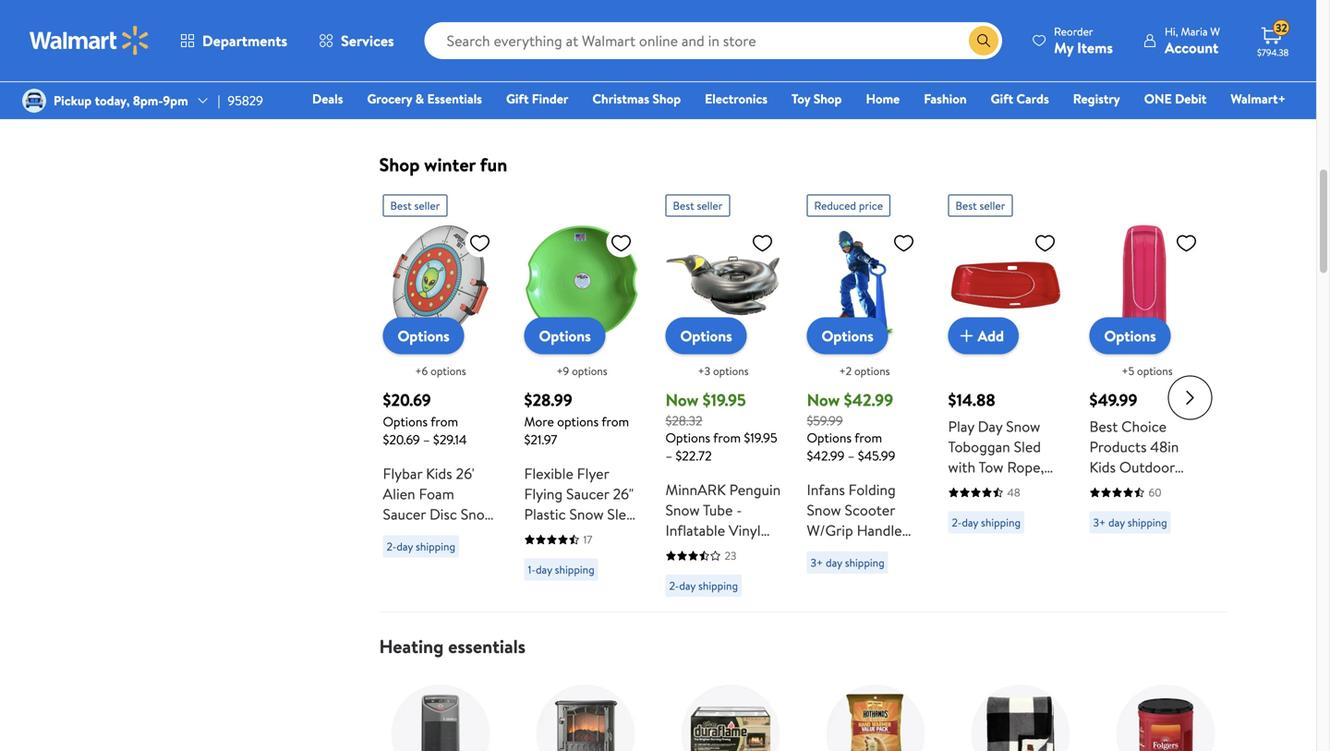 Task type: vqa. For each thing, say whether or not it's contained in the screenshot.
Children's inside the minnark penguin snow tube - inflatable vinyl snow tube for sledding, children's snow play
yes



Task type: describe. For each thing, give the bounding box(es) containing it.
0 horizontal spatial toy
[[792, 90, 811, 108]]

26'
[[456, 464, 475, 484]]

home
[[866, 90, 900, 108]]

$22.72
[[676, 447, 712, 465]]

shovels,
[[768, 35, 818, 55]]

winter inside $49.99 best choice products 48in kids outdoor plastic sport toboggan winter snow sled board toy w/ pull rope - pink
[[1155, 498, 1199, 518]]

seller for $14.88
[[980, 198, 1006, 214]]

choice
[[1122, 416, 1167, 437]]

essentials
[[448, 634, 526, 659]]

for for teenagers
[[837, 561, 856, 581]]

product group containing $28.99
[[524, 187, 640, 604]]

more
[[524, 413, 554, 431]]

kids,
[[383, 565, 413, 585]]

- inside $49.99 best choice products 48in kids outdoor plastic sport toboggan winter snow sled board toy w/ pull rope - pink
[[1198, 538, 1204, 559]]

+6
[[415, 363, 428, 379]]

fashion
[[924, 90, 967, 108]]

christmas
[[593, 90, 650, 108]]

services
[[341, 30, 394, 51]]

shop right christmas
[[653, 90, 681, 108]]

toy inside $49.99 best choice products 48in kids outdoor plastic sport toboggan winter snow sled board toy w/ pull rope - pink
[[1090, 538, 1111, 559]]

– for $19.95
[[666, 447, 673, 465]]

shipping down disc
[[416, 539, 455, 555]]

best for $14.88
[[956, 198, 977, 214]]

minnark penguin snow tube - inflatable vinyl snow tube for sledding, children's snow play
[[666, 480, 781, 622]]

from inside now $42.99 $59.99 options from $42.99 – $45.99
[[855, 429, 882, 447]]

product group containing now $19.95
[[666, 187, 781, 622]]

2 options link from the left
[[524, 318, 606, 355]]

your
[[727, 4, 770, 35]]

| for | 95829
[[218, 91, 220, 109]]

add to favorites list, best choice products 48in kids outdoor plastic sport toboggan winter snow sled board toy w/ pull rope - pink image
[[1176, 232, 1198, 255]]

ages inside $14.88 play day snow toboggan sled with tow rope, red plastic, children's winter accessories, ages 3
[[1031, 518, 1062, 538]]

$794.38
[[1257, 46, 1289, 59]]

options inside $28.99 more options from $21.97
[[557, 413, 599, 431]]

seller for +3 options
[[697, 198, 723, 214]]

9pm
[[163, 91, 188, 109]]

snow blowers, shovels, ice melts & more.
[[674, 35, 933, 55]]

& inside flexible flyer flying saucer 26" plastic snow sled for kids & adults, green
[[577, 525, 587, 545]]

slick
[[383, 545, 412, 565]]

walmart+ link
[[1223, 89, 1294, 109]]

add to favorites list, flybar kids 26' alien foam saucer disc snow sled for kids with slick bottom for kids, ages 6+ image
[[469, 232, 491, 255]]

gift cards
[[991, 90, 1049, 108]]

seller for +6 options
[[414, 198, 440, 214]]

add to favorites list, flexible flyer flying saucer 26" plastic snow sled for kids & adults, green image
[[610, 232, 632, 255]]

options for +2 options
[[855, 363, 890, 379]]

$28.99
[[524, 389, 573, 412]]

melts
[[844, 35, 879, 55]]

for inside flexible flyer flying saucer 26" plastic snow sled for kids & adults, green
[[524, 525, 543, 545]]

grocery & essentials link
[[359, 89, 491, 109]]

plastic inside flexible flyer flying saucer 26" plastic snow sled for kids & adults, green
[[524, 504, 566, 525]]

heating
[[379, 634, 444, 659]]

options for +5 options
[[1137, 363, 1173, 379]]

best seller for +6 options
[[390, 198, 440, 214]]

0 vertical spatial $19.95
[[703, 389, 746, 412]]

options up +5
[[1104, 326, 1156, 346]]

0 horizontal spatial 3+ day shipping
[[811, 555, 885, 571]]

deals link
[[304, 89, 352, 109]]

cards
[[1017, 90, 1049, 108]]

grocery
[[367, 90, 412, 108]]

day
[[978, 416, 1003, 437]]

sled inside flybar kids 26' alien foam saucer disc snow sled for kids with slick bottom for kids, ages 6+
[[383, 525, 410, 545]]

add button
[[948, 318, 1019, 355]]

w/
[[1115, 538, 1131, 559]]

account
[[1165, 37, 1219, 58]]

best for +6 options
[[390, 198, 412, 214]]

fashion link
[[916, 89, 975, 109]]

fun
[[480, 152, 507, 178]]

w
[[1211, 24, 1220, 39]]

options up +3 at the right
[[680, 326, 732, 346]]

play day snow toboggan sled with tow rope, red plastic, children's winter accessories, ages 3 image
[[948, 224, 1064, 340]]

outdoor
[[1120, 457, 1175, 477]]

+2
[[839, 363, 852, 379]]

options link for flybar
[[383, 318, 464, 355]]

$28.32
[[666, 412, 703, 430]]

from inside now $19.95 $28.32 options from $19.95 – $22.72
[[713, 429, 741, 447]]

sled inside infans folding snow scooter w/grip handle portable snow sled for kids teenagers
[[807, 561, 834, 581]]

clear your path. snow blowers, shovels, ice melts & more. shop all. image
[[394, 0, 1213, 109]]

+6 options
[[415, 363, 466, 379]]

walmart image
[[30, 26, 150, 55]]

1 vertical spatial $19.95
[[744, 429, 778, 447]]

- inside the minnark penguin snow tube - inflatable vinyl snow tube for sledding, children's snow play
[[737, 500, 742, 520]]

more.
[[896, 35, 933, 55]]

services button
[[303, 18, 410, 63]]

$20.69 options from $20.69 – $29.14
[[383, 389, 467, 449]]

play inside $14.88 play day snow toboggan sled with tow rope, red plastic, children's winter accessories, ages 3
[[948, 416, 975, 437]]

best choice products 48in kids outdoor plastic sport toboggan winter snow sled board toy w/ pull rope - pink image
[[1090, 224, 1205, 340]]

product group containing $14.88
[[948, 187, 1064, 604]]

23
[[725, 548, 737, 564]]

teenagers
[[807, 581, 871, 602]]

snow down 23 on the bottom right
[[732, 581, 767, 602]]

for for children's
[[736, 541, 755, 561]]

$28.99 more options from $21.97
[[524, 389, 629, 449]]

infans folding snow scooter w/grip handle portable snow sled for kids teenagers
[[807, 480, 902, 602]]

flybar kids 26' alien foam saucer disc snow sled for kids with slick bottom for kids, ages 6+ image
[[383, 224, 498, 340]]

shop up melts on the top right of the page
[[852, 12, 884, 32]]

reduced
[[814, 198, 856, 214]]

with inside $14.88 play day snow toboggan sled with tow rope, red plastic, children's winter accessories, ages 3
[[948, 457, 976, 477]]

shop winter fun
[[379, 152, 507, 178]]

one debit link
[[1136, 89, 1215, 109]]

shipping down 23 on the bottom right
[[698, 578, 738, 594]]

children's for $14.88
[[948, 498, 1012, 518]]

add to favorites list, infans folding snow scooter w/grip handle portable snow sled for kids teenagers image
[[893, 232, 915, 255]]

snow up 'portable'
[[807, 500, 841, 520]]

from inside $20.69 options from $20.69 – $29.14
[[431, 413, 458, 431]]

essentials
[[427, 90, 482, 108]]

christmas shop link
[[584, 89, 689, 109]]

shipping down "17"
[[555, 562, 595, 578]]

shop now link
[[852, 12, 914, 34]]

inflatable
[[666, 520, 725, 541]]

reduced price
[[814, 198, 883, 214]]

deals
[[312, 90, 343, 108]]

accessories,
[[948, 518, 1027, 538]]

toy shop link
[[783, 89, 850, 109]]

snow inside flexible flyer flying saucer 26" plastic snow sled for kids & adults, green
[[570, 504, 604, 525]]

flyer
[[577, 464, 609, 484]]

w/grip
[[807, 520, 853, 541]]

ages inside flybar kids 26' alien foam saucer disc snow sled for kids with slick bottom for kids, ages 6+
[[416, 565, 448, 585]]

flexible flyer flying saucer 26" plastic snow sled for kids & adults, green
[[524, 464, 635, 565]]

now
[[887, 12, 914, 32]]

path
[[775, 4, 819, 35]]

now for $19.95
[[666, 389, 699, 412]]

gift finder
[[506, 90, 568, 108]]

32
[[1276, 20, 1288, 36]]

60
[[1149, 485, 1162, 500]]

0 horizontal spatial 2-day shipping
[[387, 539, 455, 555]]

search icon image
[[977, 33, 991, 48]]

– inside $20.69 options from $20.69 – $29.14
[[423, 431, 430, 449]]

kids inside flexible flyer flying saucer 26" plastic snow sled for kids & adults, green
[[547, 525, 573, 545]]

kids left 26'
[[426, 464, 452, 484]]

1 vertical spatial $42.99
[[807, 447, 845, 465]]

infans folding snow scooter w/grip handle portable snow sled for kids teenagers image
[[807, 224, 922, 340]]

toboggan inside $14.88 play day snow toboggan sled with tow rope, red plastic, children's winter accessories, ages 3
[[948, 437, 1011, 457]]

+2 options
[[839, 363, 890, 379]]

1 horizontal spatial 2-day shipping
[[669, 578, 738, 594]]

$49.99 best choice products 48in kids outdoor plastic sport toboggan winter snow sled board toy w/ pull rope - pink
[[1090, 389, 1204, 579]]

1 horizontal spatial 3+ day shipping
[[1093, 515, 1168, 531]]

hi,
[[1165, 24, 1178, 39]]

from inside $28.99 more options from $21.97
[[602, 413, 629, 431]]

snow inside flybar kids 26' alien foam saucer disc snow sled for kids with slick bottom for kids, ages 6+
[[461, 504, 495, 525]]

options up "+2"
[[822, 326, 874, 346]]

clear
[[671, 4, 722, 35]]

snow inside $14.88 play day snow toboggan sled with tow rope, red plastic, children's winter accessories, ages 3
[[1006, 416, 1041, 437]]

play inside the minnark penguin snow tube - inflatable vinyl snow tube for sledding, children's snow play
[[666, 602, 692, 622]]

0 vertical spatial $42.99
[[844, 389, 893, 412]]

95829
[[228, 91, 263, 109]]

shop left winter
[[379, 152, 420, 178]]

shipping down 48
[[981, 515, 1021, 531]]

sled inside $14.88 play day snow toboggan sled with tow rope, red plastic, children's winter accessories, ages 3
[[1014, 437, 1041, 457]]

snow left 23 on the bottom right
[[666, 541, 700, 561]]

tow
[[979, 457, 1004, 477]]

pink
[[1090, 559, 1117, 579]]

winter
[[424, 152, 476, 178]]



Task type: locate. For each thing, give the bounding box(es) containing it.
2 tube from the top
[[703, 541, 733, 561]]

flexible
[[524, 464, 574, 484]]

best seller up play day snow toboggan sled with tow rope, red plastic, children's winter accessories, ages 3 image
[[956, 198, 1006, 214]]

disc
[[430, 504, 457, 525]]

minnark
[[666, 480, 726, 500]]

2 now from the left
[[807, 389, 840, 412]]

1 horizontal spatial play
[[948, 416, 975, 437]]

saucer inside flexible flyer flying saucer 26" plastic snow sled for kids & adults, green
[[566, 484, 609, 504]]

play
[[948, 416, 975, 437], [666, 602, 692, 622]]

1 vertical spatial play
[[666, 602, 692, 622]]

1 seller from the left
[[414, 198, 440, 214]]

5 options link from the left
[[1090, 318, 1171, 355]]

0 vertical spatial &
[[883, 35, 893, 55]]

1 gift from the left
[[506, 90, 529, 108]]

0 horizontal spatial ages
[[416, 565, 448, 585]]

maria
[[1181, 24, 1208, 39]]

now down "+2"
[[807, 389, 840, 412]]

add to cart image
[[956, 325, 978, 347]]

best inside $49.99 best choice products 48in kids outdoor plastic sport toboggan winter snow sled board toy w/ pull rope - pink
[[1090, 416, 1118, 437]]

options up +6
[[398, 326, 450, 346]]

4 product group from the left
[[807, 187, 922, 604]]

0 vertical spatial ages
[[1031, 518, 1062, 538]]

snow inside $49.99 best choice products 48in kids outdoor plastic sport toboggan winter snow sled board toy w/ pull rope - pink
[[1090, 518, 1124, 538]]

toy left w/
[[1090, 538, 1111, 559]]

options down '$28.99'
[[557, 413, 599, 431]]

toy
[[792, 90, 811, 108], [1090, 538, 1111, 559]]

gift finder link
[[498, 89, 577, 109]]

now for $42.99
[[807, 389, 840, 412]]

sledding,
[[666, 561, 724, 581]]

sled down flyer
[[607, 504, 635, 525]]

2-day shipping up the kids,
[[387, 539, 455, 555]]

for right bottom
[[468, 545, 487, 565]]

options link up +5
[[1090, 318, 1171, 355]]

2 $20.69 from the top
[[383, 431, 420, 449]]

26"
[[613, 484, 634, 504]]

departments
[[202, 30, 287, 51]]

flybar kids 26' alien foam saucer disc snow sled for kids with slick bottom for kids, ages 6+
[[383, 464, 495, 585]]

sled right tow
[[1014, 437, 1041, 457]]

snow up pink
[[1090, 518, 1124, 538]]

1 horizontal spatial saucer
[[566, 484, 609, 504]]

kids inside $49.99 best choice products 48in kids outdoor plastic sport toboggan winter snow sled board toy w/ pull rope - pink
[[1090, 457, 1116, 477]]

reorder my items
[[1054, 24, 1113, 58]]

– inside now $42.99 $59.99 options from $42.99 – $45.99
[[848, 447, 855, 465]]

- right rope
[[1198, 538, 1204, 559]]

product group
[[383, 187, 498, 604], [524, 187, 640, 604], [666, 187, 781, 622], [807, 187, 922, 604], [948, 187, 1064, 604], [1090, 187, 1205, 604]]

1 horizontal spatial &
[[577, 525, 587, 545]]

0 horizontal spatial &
[[415, 90, 424, 108]]

for inside infans folding snow scooter w/grip handle portable snow sled for kids teenagers
[[837, 561, 856, 581]]

children's for minnark
[[666, 581, 729, 602]]

add to favorites list, play day snow toboggan sled with tow rope, red plastic, children's winter accessories, ages 3 image
[[1034, 232, 1056, 255]]

reorder
[[1054, 24, 1093, 39]]

options link up +9
[[524, 318, 606, 355]]

kids up 6+
[[436, 525, 462, 545]]

options for +6 options
[[431, 363, 466, 379]]

handle
[[857, 520, 902, 541]]

1 vertical spatial toy
[[1090, 538, 1111, 559]]

add
[[978, 326, 1004, 346]]

winter inside $14.88 play day snow toboggan sled with tow rope, red plastic, children's winter accessories, ages 3
[[1015, 498, 1058, 518]]

1 vertical spatial 3+ day shipping
[[811, 555, 885, 571]]

$19.95
[[703, 389, 746, 412], [744, 429, 778, 447]]

3+ up pink
[[1093, 515, 1106, 531]]

plastic up green
[[524, 504, 566, 525]]

48in
[[1151, 437, 1179, 457]]

2 horizontal spatial &
[[883, 35, 893, 55]]

|
[[834, 12, 837, 32], [218, 91, 220, 109]]

$42.99 up infans
[[807, 447, 845, 465]]

saucer left disc
[[383, 504, 426, 525]]

1 horizontal spatial winter
[[1155, 498, 1199, 518]]

$14.88 play day snow toboggan sled with tow rope, red plastic, children's winter accessories, ages 3
[[948, 389, 1062, 559]]

options for +9 options
[[572, 363, 608, 379]]

| for |
[[834, 12, 837, 32]]

2 best seller from the left
[[673, 198, 723, 214]]

1 best seller from the left
[[390, 198, 440, 214]]

options link up +6
[[383, 318, 464, 355]]

flexible flyer flying saucer 26" plastic snow sled for kids & adults, green image
[[524, 224, 640, 340]]

$49.99
[[1090, 389, 1138, 412]]

sled left board
[[1128, 518, 1155, 538]]

2 vertical spatial 2-day shipping
[[669, 578, 738, 594]]

best up minnark penguin snow tube - inflatable vinyl snow tube for sledding, children's snow play image
[[673, 198, 694, 214]]

0 horizontal spatial winter
[[1015, 498, 1058, 518]]

0 vertical spatial 2-
[[952, 515, 962, 531]]

snow right day
[[1006, 416, 1041, 437]]

shipping up pull
[[1128, 515, 1168, 531]]

seller up play day snow toboggan sled with tow rope, red plastic, children's winter accessories, ages 3 image
[[980, 198, 1006, 214]]

saucer left 26"
[[566, 484, 609, 504]]

toboggan up red
[[948, 437, 1011, 457]]

plastic down products
[[1090, 477, 1131, 498]]

0 vertical spatial tube
[[703, 500, 733, 520]]

portable
[[807, 541, 861, 561]]

0 horizontal spatial 2-
[[387, 539, 397, 555]]

1 vertical spatial 3+
[[811, 555, 823, 571]]

red
[[948, 477, 973, 498]]

items
[[1077, 37, 1113, 58]]

| left 95829
[[218, 91, 220, 109]]

+5
[[1122, 363, 1135, 379]]

winter
[[1015, 498, 1058, 518], [1155, 498, 1199, 518]]

options link
[[383, 318, 464, 355], [524, 318, 606, 355], [666, 318, 747, 355], [807, 318, 888, 355], [1090, 318, 1171, 355]]

2 horizontal spatial best seller
[[956, 198, 1006, 214]]

0 vertical spatial play
[[948, 416, 975, 437]]

+5 options
[[1122, 363, 1173, 379]]

kids inside infans folding snow scooter w/grip handle portable snow sled for kids teenagers
[[860, 561, 886, 581]]

0 vertical spatial with
[[948, 457, 976, 477]]

0 vertical spatial 2-day shipping
[[952, 515, 1021, 531]]

gift for gift finder
[[506, 90, 529, 108]]

3+ down w/grip
[[811, 555, 823, 571]]

shop down ice at top right
[[814, 90, 842, 108]]

sled inside flexible flyer flying saucer 26" plastic snow sled for kids & adults, green
[[607, 504, 635, 525]]

options left $29.14
[[383, 413, 428, 431]]

3+ day shipping
[[1093, 515, 1168, 531], [811, 555, 885, 571]]

1 horizontal spatial 2-
[[669, 578, 679, 594]]

2 vertical spatial &
[[577, 525, 587, 545]]

now $42.99 $59.99 options from $42.99 – $45.99
[[807, 389, 896, 465]]

gift left cards
[[991, 90, 1014, 108]]

for
[[413, 525, 432, 545], [524, 525, 543, 545], [736, 541, 755, 561], [468, 545, 487, 565], [837, 561, 856, 581]]

children's down tow
[[948, 498, 1012, 518]]

with left tow
[[948, 457, 976, 477]]

1 horizontal spatial plastic
[[1090, 477, 1131, 498]]

list
[[368, 658, 1238, 751]]

one debit
[[1144, 90, 1207, 108]]

sled inside $49.99 best choice products 48in kids outdoor plastic sport toboggan winter snow sled board toy w/ pull rope - pink
[[1128, 518, 1155, 538]]

hi, maria w account
[[1165, 24, 1220, 58]]

for right inflatable
[[736, 541, 755, 561]]

debit
[[1175, 90, 1207, 108]]

& left adults,
[[577, 525, 587, 545]]

0 vertical spatial 3+
[[1093, 515, 1106, 531]]

with right disc
[[466, 525, 493, 545]]

0 horizontal spatial play
[[666, 602, 692, 622]]

registry
[[1073, 90, 1120, 108]]

kids left "17"
[[547, 525, 573, 545]]

0 horizontal spatial seller
[[414, 198, 440, 214]]

1 horizontal spatial best seller
[[673, 198, 723, 214]]

winter up rope
[[1155, 498, 1199, 518]]

from up flyer
[[602, 413, 629, 431]]

children's down 23 on the bottom right
[[666, 581, 729, 602]]

snow right disc
[[461, 504, 495, 525]]

best down shop winter fun
[[390, 198, 412, 214]]

2 horizontal spatial 2-day shipping
[[952, 515, 1021, 531]]

1 vertical spatial ages
[[416, 565, 448, 585]]

1 tube from the top
[[703, 500, 733, 520]]

home link
[[858, 89, 908, 109]]

from down '+6 options'
[[431, 413, 458, 431]]

next slide for product carousel list image
[[1168, 376, 1213, 420]]

Search search field
[[425, 22, 1002, 59]]

product group containing $20.69
[[383, 187, 498, 604]]

options inside now $42.99 $59.99 options from $42.99 – $45.99
[[807, 429, 852, 447]]

1 horizontal spatial ages
[[1031, 518, 1062, 538]]

best for +3 options
[[673, 198, 694, 214]]

0 horizontal spatial 3+
[[811, 555, 823, 571]]

from right "$22.72"
[[713, 429, 741, 447]]

rope
[[1161, 538, 1195, 559]]

seller down shop winter fun
[[414, 198, 440, 214]]

1 vertical spatial 2-
[[387, 539, 397, 555]]

$19.95 up penguin
[[744, 429, 778, 447]]

3+ day shipping up w/
[[1093, 515, 1168, 531]]

my
[[1054, 37, 1074, 58]]

snow up "17"
[[570, 504, 604, 525]]

toboggan inside $49.99 best choice products 48in kids outdoor plastic sport toboggan winter snow sled board toy w/ pull rope - pink
[[1090, 498, 1152, 518]]

clear your path
[[671, 4, 819, 35]]

& right grocery
[[415, 90, 424, 108]]

2- up 3
[[952, 515, 962, 531]]

1-day shipping
[[528, 562, 595, 578]]

1 horizontal spatial with
[[948, 457, 976, 477]]

– for $42.99
[[848, 447, 855, 465]]

best seller up minnark penguin snow tube - inflatable vinyl snow tube for sledding, children's snow play image
[[673, 198, 723, 214]]

1 vertical spatial -
[[1198, 538, 1204, 559]]

1 vertical spatial children's
[[666, 581, 729, 602]]

– inside now $19.95 $28.32 options from $19.95 – $22.72
[[666, 447, 673, 465]]

0 horizontal spatial –
[[423, 431, 430, 449]]

ages left 6+
[[416, 565, 448, 585]]

add to favorites list, minnark penguin snow tube - inflatable vinyl snow tube for sledding, children's snow play image
[[752, 232, 774, 255]]

pull
[[1134, 538, 1158, 559]]

3 product group from the left
[[666, 187, 781, 622]]

1 $20.69 from the top
[[383, 389, 431, 412]]

&
[[883, 35, 893, 55], [415, 90, 424, 108], [577, 525, 587, 545]]

1 horizontal spatial seller
[[697, 198, 723, 214]]

1 vertical spatial toboggan
[[1090, 498, 1152, 518]]

options link for infans
[[807, 318, 888, 355]]

for inside the minnark penguin snow tube - inflatable vinyl snow tube for sledding, children's snow play
[[736, 541, 755, 561]]

2 vertical spatial 2-
[[669, 578, 679, 594]]

snow
[[674, 35, 708, 55], [1006, 416, 1041, 437], [666, 500, 700, 520], [807, 500, 841, 520], [461, 504, 495, 525], [570, 504, 604, 525], [1090, 518, 1124, 538], [666, 541, 700, 561], [865, 541, 899, 561], [732, 581, 767, 602]]

kids down handle
[[860, 561, 886, 581]]

best seller for +3 options
[[673, 198, 723, 214]]

pickup
[[54, 91, 92, 109]]

options up minnark
[[666, 429, 711, 447]]

2 product group from the left
[[524, 187, 640, 604]]

0 horizontal spatial children's
[[666, 581, 729, 602]]

for up 1-
[[524, 525, 543, 545]]

blowers,
[[712, 35, 765, 55]]

play down 'sledding,'
[[666, 602, 692, 622]]

best seller down shop winter fun
[[390, 198, 440, 214]]

1 vertical spatial 2-day shipping
[[387, 539, 455, 555]]

folding
[[849, 480, 896, 500]]

plastic inside $49.99 best choice products 48in kids outdoor plastic sport toboggan winter snow sled board toy w/ pull rope - pink
[[1090, 477, 1131, 498]]

$20.69 up flybar
[[383, 431, 420, 449]]

| up ice at top right
[[834, 12, 837, 32]]

for right slick
[[413, 525, 432, 545]]

0 vertical spatial toboggan
[[948, 437, 1011, 457]]

gift
[[506, 90, 529, 108], [991, 90, 1014, 108]]

best seller for $14.88
[[956, 198, 1006, 214]]

0 vertical spatial $20.69
[[383, 389, 431, 412]]

product group containing $49.99
[[1090, 187, 1205, 604]]

for for with
[[413, 525, 432, 545]]

children's inside the minnark penguin snow tube - inflatable vinyl snow tube for sledding, children's snow play
[[666, 581, 729, 602]]

3+ day shipping up the 'teenagers'
[[811, 555, 885, 571]]

2 horizontal spatial 2-
[[952, 515, 962, 531]]

$19.95 down +3 options
[[703, 389, 746, 412]]

0 horizontal spatial -
[[737, 500, 742, 520]]

from right $59.99
[[855, 429, 882, 447]]

4 options link from the left
[[807, 318, 888, 355]]

0 vertical spatial |
[[834, 12, 837, 32]]

2 horizontal spatial seller
[[980, 198, 1006, 214]]

0 vertical spatial -
[[737, 500, 742, 520]]

options right "+2"
[[855, 363, 890, 379]]

1 horizontal spatial |
[[834, 12, 837, 32]]

now inside now $19.95 $28.32 options from $19.95 – $22.72
[[666, 389, 699, 412]]

options right +9
[[572, 363, 608, 379]]

infans
[[807, 480, 845, 500]]

– left "$22.72"
[[666, 447, 673, 465]]

adults,
[[590, 525, 634, 545]]

- up 23 on the bottom right
[[737, 500, 742, 520]]

1 now from the left
[[666, 389, 699, 412]]

1 horizontal spatial toy
[[1090, 538, 1111, 559]]

sled up the kids,
[[383, 525, 410, 545]]

now inside now $42.99 $59.99 options from $42.99 – $45.99
[[807, 389, 840, 412]]

finder
[[532, 90, 568, 108]]

0 vertical spatial plastic
[[1090, 477, 1131, 498]]

walmart+
[[1231, 90, 1286, 108]]

shipping down handle
[[845, 555, 885, 571]]

board
[[1158, 518, 1196, 538]]

options for +3 options
[[713, 363, 749, 379]]

options inside $20.69 options from $20.69 – $29.14
[[383, 413, 428, 431]]

options left $45.99
[[807, 429, 852, 447]]

alien
[[383, 484, 415, 504]]

gift left finder
[[506, 90, 529, 108]]

saucer
[[566, 484, 609, 504], [383, 504, 426, 525]]

electronics link
[[697, 89, 776, 109]]

departments button
[[164, 18, 303, 63]]

1 vertical spatial $20.69
[[383, 431, 420, 449]]

0 horizontal spatial gift
[[506, 90, 529, 108]]

1 vertical spatial with
[[466, 525, 493, 545]]

1 horizontal spatial –
[[666, 447, 673, 465]]

seller
[[414, 198, 440, 214], [697, 198, 723, 214], [980, 198, 1006, 214]]

minnark penguin snow tube - inflatable vinyl snow tube for sledding, children's snow play image
[[666, 224, 781, 340]]

1 horizontal spatial -
[[1198, 538, 1204, 559]]

1 horizontal spatial gift
[[991, 90, 1014, 108]]

options right +3 at the right
[[713, 363, 749, 379]]

registry link
[[1065, 89, 1129, 109]]

1 winter from the left
[[1015, 498, 1058, 518]]

snow left blowers,
[[674, 35, 708, 55]]

snow down the 'scooter'
[[865, 541, 899, 561]]

penguin
[[730, 480, 781, 500]]

 image
[[22, 89, 46, 113]]

+9 options
[[556, 363, 608, 379]]

3 seller from the left
[[980, 198, 1006, 214]]

ice
[[822, 35, 840, 55]]

1 vertical spatial &
[[415, 90, 424, 108]]

kids left "outdoor"
[[1090, 457, 1116, 477]]

0 vertical spatial children's
[[948, 498, 1012, 518]]

sled down w/grip
[[807, 561, 834, 581]]

snow down "$22.72"
[[666, 500, 700, 520]]

now
[[666, 389, 699, 412], [807, 389, 840, 412]]

flybar
[[383, 464, 422, 484]]

2-day shipping down plastic,
[[952, 515, 1021, 531]]

play down the $14.88
[[948, 416, 975, 437]]

0 horizontal spatial now
[[666, 389, 699, 412]]

sport
[[1135, 477, 1170, 498]]

Walmart Site-Wide search field
[[425, 22, 1002, 59]]

gift for gift cards
[[991, 90, 1014, 108]]

0 horizontal spatial with
[[466, 525, 493, 545]]

1 product group from the left
[[383, 187, 498, 604]]

toy down the snow blowers, shovels, ice melts & more.
[[792, 90, 811, 108]]

– left $45.99
[[848, 447, 855, 465]]

options inside now $19.95 $28.32 options from $19.95 – $22.72
[[666, 429, 711, 447]]

options link up "+2"
[[807, 318, 888, 355]]

now down +3 at the right
[[666, 389, 699, 412]]

$59.99
[[807, 412, 843, 430]]

2 winter from the left
[[1155, 498, 1199, 518]]

from
[[431, 413, 458, 431], [602, 413, 629, 431], [713, 429, 741, 447], [855, 429, 882, 447]]

options link for minnark
[[666, 318, 747, 355]]

1 vertical spatial plastic
[[524, 504, 566, 525]]

with inside flybar kids 26' alien foam saucer disc snow sled for kids with slick bottom for kids, ages 6+
[[466, 525, 493, 545]]

3 best seller from the left
[[956, 198, 1006, 214]]

8pm-
[[133, 91, 163, 109]]

toboggan up w/
[[1090, 498, 1152, 518]]

2 seller from the left
[[697, 198, 723, 214]]

0 horizontal spatial plastic
[[524, 504, 566, 525]]

seller up minnark penguin snow tube - inflatable vinyl snow tube for sledding, children's snow play image
[[697, 198, 723, 214]]

saucer inside flybar kids 26' alien foam saucer disc snow sled for kids with slick bottom for kids, ages 6+
[[383, 504, 426, 525]]

1 horizontal spatial 3+
[[1093, 515, 1106, 531]]

1 horizontal spatial now
[[807, 389, 840, 412]]

vinyl
[[729, 520, 761, 541]]

$20.69 down +6
[[383, 389, 431, 412]]

toy shop
[[792, 90, 842, 108]]

2 gift from the left
[[991, 90, 1014, 108]]

1 vertical spatial |
[[218, 91, 220, 109]]

kids
[[1090, 457, 1116, 477], [426, 464, 452, 484], [436, 525, 462, 545], [547, 525, 573, 545], [860, 561, 886, 581]]

product group containing now $42.99
[[807, 187, 922, 604]]

children's
[[948, 498, 1012, 518], [666, 581, 729, 602]]

5 product group from the left
[[948, 187, 1064, 604]]

0 horizontal spatial |
[[218, 91, 220, 109]]

children's inside $14.88 play day snow toboggan sled with tow rope, red plastic, children's winter accessories, ages 3
[[948, 498, 1012, 518]]

3 options link from the left
[[666, 318, 747, 355]]

0 vertical spatial toy
[[792, 90, 811, 108]]

with
[[948, 457, 976, 477], [466, 525, 493, 545]]

shop now
[[852, 12, 914, 32]]

0 horizontal spatial best seller
[[390, 198, 440, 214]]

0 horizontal spatial saucer
[[383, 504, 426, 525]]

0 vertical spatial 3+ day shipping
[[1093, 515, 1168, 531]]

grocery & essentials
[[367, 90, 482, 108]]

0 horizontal spatial toboggan
[[948, 437, 1011, 457]]

1 horizontal spatial toboggan
[[1090, 498, 1152, 518]]

1 vertical spatial tube
[[703, 541, 733, 561]]

2-
[[952, 515, 962, 531], [387, 539, 397, 555], [669, 578, 679, 594]]

2 horizontal spatial –
[[848, 447, 855, 465]]

1 horizontal spatial children's
[[948, 498, 1012, 518]]

electronics
[[705, 90, 768, 108]]

now $19.95 $28.32 options from $19.95 – $22.72
[[666, 389, 778, 465]]

1 options link from the left
[[383, 318, 464, 355]]

options link up +3 at the right
[[666, 318, 747, 355]]

+3
[[698, 363, 711, 379]]

+9
[[556, 363, 569, 379]]

options up +9
[[539, 326, 591, 346]]

6 product group from the left
[[1090, 187, 1205, 604]]



